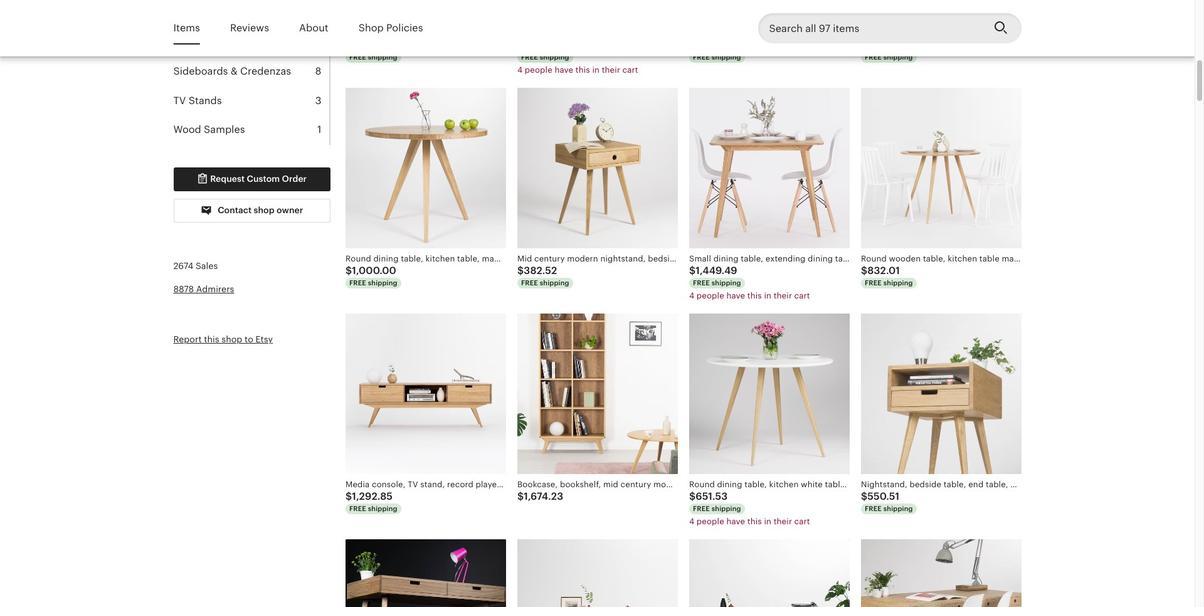 Task type: locate. For each thing, give the bounding box(es) containing it.
free down 1,449.49
[[693, 279, 710, 287]]

4
[[517, 66, 522, 75], [689, 291, 694, 301], [689, 517, 694, 526]]

free inside round dining table, kitchen table, made of solid oak wood $ 1,000.00 free shipping
[[349, 279, 366, 287]]

tv for $
[[407, 480, 418, 489]]

3 tab from the top
[[173, 116, 329, 145]]

round dining table, kitchen white table, with solid oak legs, scandinavian design image
[[689, 314, 849, 474]]

0 horizontal spatial of
[[506, 254, 514, 264]]

1 vertical spatial stand,
[[420, 480, 445, 489]]

0 vertical spatial stand,
[[428, 28, 452, 38]]

wood
[[554, 254, 576, 264], [574, 480, 596, 489]]

oak for 651.53
[[890, 480, 904, 489]]

tv inside sideboard, white tv stand, console table, minimalist, mid century modern $ 1,561.86 free shipping
[[415, 28, 425, 38]]

white left "with"
[[801, 480, 822, 489]]

stand, down sideboard, white tv stand, console table, minimalist, mid century modern image
[[428, 28, 452, 38]]

people down 1,449.49
[[696, 291, 724, 301]]

free down "651.53"
[[693, 505, 710, 513]]

dining inside round dining table, kitchen white table, with solid oak legs, scandinavian design $ 651.53 free shipping 4 people have this in their cart
[[717, 480, 742, 489]]

0 vertical spatial made
[[482, 254, 504, 264]]

free down "1,000.00"
[[349, 279, 366, 287]]

2 vertical spatial cart
[[794, 517, 810, 526]]

credenzas
[[240, 65, 291, 77]]

scandinavian
[[927, 480, 979, 489]]

solid
[[516, 254, 535, 264], [537, 480, 556, 489], [869, 480, 888, 489]]

tv right console,
[[407, 480, 418, 489]]

people for 1,224.74
[[524, 66, 552, 75]]

oak up 382.52
[[538, 254, 552, 264]]

2 tab from the top
[[173, 86, 329, 116]]

dining up "651.53"
[[717, 480, 742, 489]]

free down 1,561.86
[[349, 54, 366, 61]]

$ inside $ 382.52 free shipping
[[517, 265, 524, 277]]

1 horizontal spatial shop
[[254, 205, 274, 215]]

1,224.74
[[524, 39, 562, 51]]

$ inside the $ 550.51 free shipping
[[861, 491, 867, 503]]

in inside round dining table, kitchen white table, with solid oak legs, scandinavian design $ 651.53 free shipping 4 people have this in their cart
[[764, 517, 771, 526]]

0 vertical spatial shop
[[254, 205, 274, 215]]

shop
[[254, 205, 274, 215], [222, 334, 242, 344]]

kitchen inside round dining table, kitchen white table, with solid oak legs, scandinavian design $ 651.53 free shipping 4 people have this in their cart
[[769, 480, 798, 489]]

stand, for 1,292.85
[[420, 480, 445, 489]]

2674 sales
[[173, 261, 218, 271]]

solid inside media console, tv stand, record player made of solid oak wood $ 1,292.85 free shipping
[[537, 480, 556, 489]]

2 vertical spatial people
[[696, 517, 724, 526]]

1
[[317, 124, 321, 136]]

1 vertical spatial cart
[[794, 291, 810, 301]]

of
[[506, 254, 514, 264], [527, 480, 535, 489]]

tv down sideboard, white tv stand, console table, minimalist, mid century modern image
[[415, 28, 425, 38]]

have down 1,449.49
[[726, 291, 745, 301]]

nightstand, bedside table, end table, with one drawer and open shelf, mid century modern image
[[861, 314, 1021, 474]]

1,561.86
[[352, 39, 391, 51]]

solid up 382.52
[[516, 254, 535, 264]]

shipping inside the $ 550.51 free shipping
[[883, 505, 913, 513]]

1 horizontal spatial oak
[[558, 480, 572, 489]]

solid for shipping
[[516, 254, 535, 264]]

about link
[[299, 14, 328, 43]]

dining for 651.53
[[717, 480, 742, 489]]

made inside round dining table, kitchen table, made of solid oak wood $ 1,000.00 free shipping
[[482, 254, 504, 264]]

shipping inside $ 348.47 free shipping
[[711, 54, 741, 61]]

free inside $ 1,449.49 free shipping 4 people have this in their cart
[[693, 279, 710, 287]]

$ 832.01 free shipping
[[861, 265, 913, 287]]

0 vertical spatial people
[[524, 66, 552, 75]]

round wooden table, kitchen table made of solid oak, scandinavian design; limited-time offer: free & fast shipping image
[[861, 88, 1021, 248]]

oak inside round dining table, kitchen white table, with solid oak legs, scandinavian design $ 651.53 free shipping 4 people have this in their cart
[[890, 480, 904, 489]]

century
[[576, 28, 606, 38]]

0 horizontal spatial solid
[[516, 254, 535, 264]]

$ inside round dining table, kitchen white table, with solid oak legs, scandinavian design $ 651.53 free shipping 4 people have this in their cart
[[689, 491, 695, 503]]

2 vertical spatial 4
[[689, 517, 694, 526]]

cart inside $ 1,224.74 free shipping 4 people have this in their cart
[[622, 66, 638, 75]]

Search all 97 items text field
[[758, 13, 984, 43]]

oak inside round dining table, kitchen table, made of solid oak wood $ 1,000.00 free shipping
[[538, 254, 552, 264]]

shipping inside round dining table, kitchen white table, with solid oak legs, scandinavian design $ 651.53 free shipping 4 people have this in their cart
[[711, 505, 741, 513]]

made
[[482, 254, 504, 264], [502, 480, 524, 489]]

tab down credenzas
[[173, 86, 329, 116]]

1 vertical spatial people
[[696, 291, 724, 301]]

white right shop at the left of page
[[391, 28, 413, 38]]

1,000.00
[[352, 265, 396, 277]]

4 inside $ 1,224.74 free shipping 4 people have this in their cart
[[517, 66, 522, 75]]

in for 1,449.49
[[764, 291, 771, 301]]

this
[[575, 66, 590, 75], [747, 291, 762, 301], [204, 334, 219, 344], [747, 517, 762, 526]]

free down 832.01
[[864, 279, 881, 287]]

oak inside media console, tv stand, record player made of solid oak wood $ 1,292.85 free shipping
[[558, 480, 572, 489]]

solid up the 1,674.23
[[537, 480, 556, 489]]

oak up the 1,674.23
[[558, 480, 572, 489]]

small dining table, extending dining table for small space, extendable table made of oak, compact dining table, small dining room furniture image
[[689, 88, 849, 248]]

home office desk, large computer table, oak wood, bureau with drawers, customized size and finish image
[[861, 539, 1021, 607]]

free down 382.52
[[521, 279, 538, 287]]

4 inside round dining table, kitchen white table, with solid oak legs, scandinavian design $ 651.53 free shipping 4 people have this in their cart
[[689, 517, 694, 526]]

have
[[554, 66, 573, 75], [726, 291, 745, 301], [726, 517, 745, 526]]

dining
[[373, 254, 398, 264], [717, 480, 742, 489]]

round for free
[[345, 254, 371, 264]]

round up "651.53"
[[689, 480, 715, 489]]

$
[[345, 39, 352, 51], [517, 39, 524, 51], [689, 39, 695, 51], [861, 39, 867, 51], [345, 265, 352, 277], [517, 265, 524, 277], [689, 265, 695, 277], [861, 265, 867, 277], [345, 491, 352, 503], [517, 491, 524, 503], [689, 491, 695, 503], [861, 491, 867, 503]]

0 vertical spatial dining
[[373, 254, 398, 264]]

shipping down 550.51
[[883, 505, 913, 513]]

0 vertical spatial have
[[554, 66, 573, 75]]

free down 1,292.85 at the bottom of page
[[349, 505, 366, 513]]

shipping down 1,180.48
[[883, 54, 913, 61]]

mid century sideboard, modern credenza, black tv stand image
[[689, 539, 849, 607]]

0 vertical spatial white
[[391, 28, 413, 38]]

0 vertical spatial round
[[345, 254, 371, 264]]

1 vertical spatial round
[[689, 480, 715, 489]]

1 vertical spatial wood
[[574, 480, 596, 489]]

0 vertical spatial cart
[[622, 66, 638, 75]]

oak up 550.51
[[890, 480, 904, 489]]

2 horizontal spatial oak
[[890, 480, 904, 489]]

shipping inside $ 382.52 free shipping
[[539, 279, 569, 287]]

white
[[391, 28, 413, 38], [801, 480, 822, 489]]

1 vertical spatial in
[[764, 291, 771, 301]]

player
[[475, 480, 500, 489]]

kitchen inside round dining table, kitchen table, made of solid oak wood $ 1,000.00 free shipping
[[425, 254, 455, 264]]

4 for 1,449.49
[[689, 291, 694, 301]]

free down 550.51
[[864, 505, 881, 513]]

report this shop to etsy link
[[173, 334, 273, 344]]

their inside $ 1,449.49 free shipping 4 people have this in their cart
[[773, 291, 792, 301]]

1 horizontal spatial kitchen
[[769, 480, 798, 489]]

free inside sideboard, white tv stand, console table, minimalist, mid century modern $ 1,561.86 free shipping
[[349, 54, 366, 61]]

with
[[849, 480, 866, 489]]

round dining table, kitchen table, made of solid oak wood $ 1,000.00 free shipping
[[345, 254, 576, 287]]

1 vertical spatial made
[[502, 480, 524, 489]]

dining up "1,000.00"
[[373, 254, 398, 264]]

shipping down 382.52
[[539, 279, 569, 287]]

1 vertical spatial dining
[[717, 480, 742, 489]]

their inside round dining table, kitchen white table, with solid oak legs, scandinavian design $ 651.53 free shipping 4 people have this in their cart
[[773, 517, 792, 526]]

media stand, sideboard, commode, vinyl storage, tv stand, media cabinet image
[[517, 539, 678, 607]]

shipping down 1,449.49
[[711, 279, 741, 287]]

$ inside $ 1,180.48 free shipping
[[861, 39, 867, 51]]

people inside $ 1,224.74 free shipping 4 people have this in their cart
[[524, 66, 552, 75]]

stand, inside media console, tv stand, record player made of solid oak wood $ 1,292.85 free shipping
[[420, 480, 445, 489]]

1 vertical spatial 4
[[689, 291, 694, 301]]

have inside round dining table, kitchen white table, with solid oak legs, scandinavian design $ 651.53 free shipping 4 people have this in their cart
[[726, 517, 745, 526]]

white inside round dining table, kitchen white table, with solid oak legs, scandinavian design $ 651.53 free shipping 4 people have this in their cart
[[801, 480, 822, 489]]

in
[[592, 66, 599, 75], [764, 291, 771, 301], [764, 517, 771, 526]]

832.01
[[867, 265, 900, 277]]

0 vertical spatial wood
[[554, 254, 576, 264]]

1 vertical spatial tv
[[173, 95, 186, 107]]

0 horizontal spatial dining
[[373, 254, 398, 264]]

shipping down "1,000.00"
[[368, 279, 397, 287]]

solid up 550.51
[[869, 480, 888, 489]]

order
[[282, 173, 307, 183]]

0 horizontal spatial oak
[[538, 254, 552, 264]]

sideboard, white tv stand, console table, minimalist, mid century modern image
[[345, 0, 506, 23]]

2 vertical spatial in
[[764, 517, 771, 526]]

shipping inside media console, tv stand, record player made of solid oak wood $ 1,292.85 free shipping
[[368, 505, 397, 513]]

wood samples
[[173, 124, 245, 136]]

$ 1,180.48 free shipping
[[861, 39, 913, 61]]

1 vertical spatial have
[[726, 291, 745, 301]]

$ inside $ 1,224.74 free shipping 4 people have this in their cart
[[517, 39, 524, 51]]

of inside media console, tv stand, record player made of solid oak wood $ 1,292.85 free shipping
[[527, 480, 535, 489]]

$ 348.47 free shipping
[[689, 39, 741, 61]]

382.52
[[524, 265, 557, 277]]

round inside round dining table, kitchen white table, with solid oak legs, scandinavian design $ 651.53 free shipping 4 people have this in their cart
[[689, 480, 715, 489]]

0 vertical spatial their
[[601, 66, 620, 75]]

348.47
[[695, 39, 729, 51]]

items link
[[173, 14, 200, 43]]

1 horizontal spatial round
[[689, 480, 715, 489]]

shop inside button
[[254, 205, 274, 215]]

request custom order link
[[173, 167, 330, 191]]

bedsides
[[241, 36, 284, 48]]

have down "651.53"
[[726, 517, 745, 526]]

kitchen for 651.53
[[769, 480, 798, 489]]

shipping
[[368, 54, 397, 61], [539, 54, 569, 61], [711, 54, 741, 61], [883, 54, 913, 61], [368, 279, 397, 287], [539, 279, 569, 287], [711, 279, 741, 287], [883, 279, 913, 287], [368, 505, 397, 513], [711, 505, 741, 513], [883, 505, 913, 513]]

0 vertical spatial of
[[506, 254, 514, 264]]

8878
[[173, 284, 194, 294]]

1,180.48
[[867, 39, 906, 51]]

their inside $ 1,224.74 free shipping 4 people have this in their cart
[[601, 66, 620, 75]]

shop policies link
[[359, 14, 423, 43]]

651.53
[[695, 491, 727, 503]]

in inside $ 1,224.74 free shipping 4 people have this in their cart
[[592, 66, 599, 75]]

2 vertical spatial tv
[[407, 480, 418, 489]]

0 horizontal spatial white
[[391, 28, 413, 38]]

nightstands / bedsides
[[173, 36, 284, 48]]

round inside round dining table, kitchen table, made of solid oak wood $ 1,000.00 free shipping
[[345, 254, 371, 264]]

people down 1,224.74
[[524, 66, 552, 75]]

round dining table, kitchen table, made of solid oak wood image
[[345, 88, 506, 248]]

2 vertical spatial their
[[773, 517, 792, 526]]

1 vertical spatial white
[[801, 480, 822, 489]]

free down 1,224.74
[[521, 54, 538, 61]]

shipping down "651.53"
[[711, 505, 741, 513]]

white wooden desk with solid oak drawers, mid century modern; limited-time offer: free & fast shipping image
[[861, 0, 1021, 23]]

shipping down 1,292.85 at the bottom of page
[[368, 505, 397, 513]]

0 vertical spatial in
[[592, 66, 599, 75]]

4 for 1,224.74
[[517, 66, 522, 75]]

shipping inside $ 832.01 free shipping
[[883, 279, 913, 287]]

tv inside "tab"
[[173, 95, 186, 107]]

free down 348.47
[[693, 54, 710, 61]]

2 horizontal spatial solid
[[869, 480, 888, 489]]

free inside $ 1,224.74 free shipping 4 people have this in their cart
[[521, 54, 538, 61]]

free inside $ 1,180.48 free shipping
[[864, 54, 881, 61]]

tv
[[415, 28, 425, 38], [173, 95, 186, 107], [407, 480, 418, 489]]

0 vertical spatial tv
[[415, 28, 425, 38]]

bookcase, bookshelf, mid century modern, scandinavian, shelf unit made of oak wood image
[[517, 314, 678, 474]]

about
[[299, 22, 328, 34]]

solid for 651.53
[[869, 480, 888, 489]]

stand, left record on the bottom left of page
[[420, 480, 445, 489]]

have inside $ 1,224.74 free shipping 4 people have this in their cart
[[554, 66, 573, 75]]

policies
[[386, 22, 423, 34]]

1 vertical spatial shop
[[222, 334, 242, 344]]

wood inside round dining table, kitchen table, made of solid oak wood $ 1,000.00 free shipping
[[554, 254, 576, 264]]

dining inside round dining table, kitchen table, made of solid oak wood $ 1,000.00 free shipping
[[373, 254, 398, 264]]

shipping inside $ 1,180.48 free shipping
[[883, 54, 913, 61]]

1 tab from the top
[[173, 57, 329, 86]]

wood inside media console, tv stand, record player made of solid oak wood $ 1,292.85 free shipping
[[574, 480, 596, 489]]

tab containing sideboards & credenzas
[[173, 57, 329, 86]]

shipping down 1,561.86
[[368, 54, 397, 61]]

tv inside media console, tv stand, record player made of solid oak wood $ 1,292.85 free shipping
[[407, 480, 418, 489]]

solid inside round dining table, kitchen white table, with solid oak legs, scandinavian design $ 651.53 free shipping 4 people have this in their cart
[[869, 480, 888, 489]]

tab containing wood samples
[[173, 116, 329, 145]]

tab
[[173, 57, 329, 86], [173, 86, 329, 116], [173, 116, 329, 145]]

shipping down 1,224.74
[[539, 54, 569, 61]]

0 horizontal spatial kitchen
[[425, 254, 455, 264]]

shop
[[359, 22, 384, 34]]

shipping inside sideboard, white tv stand, console table, minimalist, mid century modern $ 1,561.86 free shipping
[[368, 54, 397, 61]]

report
[[173, 334, 202, 344]]

cart
[[622, 66, 638, 75], [794, 291, 810, 301], [794, 517, 810, 526]]

$ inside $ 348.47 free shipping
[[689, 39, 695, 51]]

people
[[524, 66, 552, 75], [696, 291, 724, 301], [696, 517, 724, 526]]

round
[[345, 254, 371, 264], [689, 480, 715, 489]]

8878 admirers
[[173, 284, 234, 294]]

$ 1,674.23
[[517, 491, 563, 503]]

stand,
[[428, 28, 452, 38], [420, 480, 445, 489]]

stand, inside sideboard, white tv stand, console table, minimalist, mid century modern $ 1,561.86 free shipping
[[428, 28, 452, 38]]

4 inside $ 1,449.49 free shipping 4 people have this in their cart
[[689, 291, 694, 301]]

of inside round dining table, kitchen table, made of solid oak wood $ 1,000.00 free shipping
[[506, 254, 514, 264]]

1 horizontal spatial white
[[801, 480, 822, 489]]

have inside $ 1,449.49 free shipping 4 people have this in their cart
[[726, 291, 745, 301]]

550.51
[[867, 491, 899, 503]]

free inside $ 382.52 free shipping
[[521, 279, 538, 287]]

1 vertical spatial of
[[527, 480, 535, 489]]

solid inside round dining table, kitchen table, made of solid oak wood $ 1,000.00 free shipping
[[516, 254, 535, 264]]

shipping down 832.01
[[883, 279, 913, 287]]

0 vertical spatial kitchen
[[425, 254, 455, 264]]

tv left stands
[[173, 95, 186, 107]]

0 horizontal spatial shop
[[222, 334, 242, 344]]

shop left to
[[222, 334, 242, 344]]

their
[[601, 66, 620, 75], [773, 291, 792, 301], [773, 517, 792, 526]]

free
[[349, 54, 366, 61], [521, 54, 538, 61], [693, 54, 710, 61], [864, 54, 881, 61], [349, 279, 366, 287], [521, 279, 538, 287], [693, 279, 710, 287], [864, 279, 881, 287], [349, 505, 366, 513], [693, 505, 710, 513], [864, 505, 881, 513]]

mid century modern night stand, bed side table, with open shelf, made of oak wood image
[[689, 0, 849, 23]]

shipping down 348.47
[[711, 54, 741, 61]]

shop left owner
[[254, 205, 274, 215]]

people down "651.53"
[[696, 517, 724, 526]]

8878 admirers link
[[173, 284, 234, 294]]

1,449.49
[[695, 265, 737, 277]]

8
[[315, 65, 321, 77]]

round up "1,000.00"
[[345, 254, 371, 264]]

oak for shipping
[[538, 254, 552, 264]]

1 vertical spatial kitchen
[[769, 480, 798, 489]]

tab up "request custom order"
[[173, 116, 329, 145]]

this inside $ 1,449.49 free shipping 4 people have this in their cart
[[747, 291, 762, 301]]

1 horizontal spatial dining
[[717, 480, 742, 489]]

1 horizontal spatial solid
[[537, 480, 556, 489]]

1 horizontal spatial of
[[527, 480, 535, 489]]

0 horizontal spatial round
[[345, 254, 371, 264]]

1 vertical spatial their
[[773, 291, 792, 301]]

people inside $ 1,449.49 free shipping 4 people have this in their cart
[[696, 291, 724, 301]]

cart inside $ 1,449.49 free shipping 4 people have this in their cart
[[794, 291, 810, 301]]

free down 1,180.48
[[864, 54, 881, 61]]

0 vertical spatial 4
[[517, 66, 522, 75]]

table,
[[488, 28, 510, 38], [401, 254, 423, 264], [457, 254, 479, 264], [744, 480, 767, 489], [825, 480, 847, 489]]

have down 1,224.74
[[554, 66, 573, 75]]

dining for shipping
[[373, 254, 398, 264]]

2 vertical spatial have
[[726, 517, 745, 526]]

admirers
[[196, 284, 234, 294]]

in inside $ 1,449.49 free shipping 4 people have this in their cart
[[764, 291, 771, 301]]

tab down bedsides
[[173, 57, 329, 86]]



Task type: vqa. For each thing, say whether or not it's contained in the screenshot.


Task type: describe. For each thing, give the bounding box(es) containing it.
people inside round dining table, kitchen white table, with solid oak legs, scandinavian design $ 651.53 free shipping 4 people have this in their cart
[[696, 517, 724, 526]]

shipping inside $ 1,449.49 free shipping 4 people have this in their cart
[[711, 279, 741, 287]]

$ 550.51 free shipping
[[861, 491, 913, 513]]

$ inside $ 832.01 free shipping
[[861, 265, 867, 277]]

reviews link
[[230, 14, 269, 43]]

have for 1,224.74
[[554, 66, 573, 75]]

$ 382.52 free shipping
[[517, 265, 569, 287]]

free inside the $ 550.51 free shipping
[[864, 505, 881, 513]]

in for 1,224.74
[[592, 66, 599, 75]]

office desk, mid century modern, bureau, small computer table, made of oak wood, customized size and finish image
[[345, 539, 506, 607]]

stand, for 1,561.86
[[428, 28, 452, 38]]

&
[[231, 65, 238, 77]]

report this shop to etsy
[[173, 334, 273, 344]]

tv for 1,561.86
[[415, 28, 425, 38]]

items
[[173, 22, 200, 34]]

people for 1,449.49
[[696, 291, 724, 301]]

cart for 1,224.74
[[622, 66, 638, 75]]

round dining table, kitchen white table, with solid oak legs, scandinavian design $ 651.53 free shipping 4 people have this in their cart
[[689, 480, 1008, 526]]

media console, tv stand, record player made of solid oak wood image
[[345, 314, 506, 474]]

minimalist,
[[513, 28, 556, 38]]

media console, tv stand, record player made of solid oak wood $ 1,292.85 free shipping
[[345, 480, 596, 513]]

this inside round dining table, kitchen white table, with solid oak legs, scandinavian design $ 651.53 free shipping 4 people have this in their cart
[[747, 517, 762, 526]]

modern
[[609, 28, 640, 38]]

white inside sideboard, white tv stand, console table, minimalist, mid century modern $ 1,561.86 free shipping
[[391, 28, 413, 38]]

$ inside media console, tv stand, record player made of solid oak wood $ 1,292.85 free shipping
[[345, 491, 352, 503]]

/
[[234, 36, 238, 48]]

etsy
[[256, 334, 273, 344]]

$ inside round dining table, kitchen table, made of solid oak wood $ 1,000.00 free shipping
[[345, 265, 352, 277]]

shipping inside $ 1,224.74 free shipping 4 people have this in their cart
[[539, 54, 569, 61]]

sideboard, white tv stand, console table, minimalist, mid century modern $ 1,561.86 free shipping
[[345, 28, 640, 61]]

sideboards
[[173, 65, 228, 77]]

this inside $ 1,224.74 free shipping 4 people have this in their cart
[[575, 66, 590, 75]]

samples
[[204, 124, 245, 136]]

request
[[210, 173, 245, 183]]

custom
[[247, 173, 280, 183]]

cart inside round dining table, kitchen white table, with solid oak legs, scandinavian design $ 651.53 free shipping 4 people have this in their cart
[[794, 517, 810, 526]]

tv stands
[[173, 95, 222, 107]]

$ 1,449.49 free shipping 4 people have this in their cart
[[689, 265, 810, 301]]

sections tab list
[[173, 0, 330, 145]]

shipping inside round dining table, kitchen table, made of solid oak wood $ 1,000.00 free shipping
[[368, 279, 397, 287]]

made inside media console, tv stand, record player made of solid oak wood $ 1,292.85 free shipping
[[502, 480, 524, 489]]

stands
[[189, 95, 222, 107]]

table, inside sideboard, white tv stand, console table, minimalist, mid century modern $ 1,561.86 free shipping
[[488, 28, 510, 38]]

1,292.85
[[352, 491, 392, 503]]

kitchen for shipping
[[425, 254, 455, 264]]

free inside $ 348.47 free shipping
[[693, 54, 710, 61]]

owner
[[277, 205, 303, 215]]

reviews
[[230, 22, 269, 34]]

sideboards & credenzas
[[173, 65, 291, 77]]

$ 1,224.74 free shipping 4 people have this in their cart
[[517, 39, 638, 75]]

record
[[447, 480, 473, 489]]

cart for 1,449.49
[[794, 291, 810, 301]]

have for 1,449.49
[[726, 291, 745, 301]]

contact shop owner button
[[173, 199, 330, 222]]

their for 1,449.49
[[773, 291, 792, 301]]

media
[[345, 480, 369, 489]]

wood
[[173, 124, 201, 136]]

sideboard,
[[345, 28, 389, 38]]

2674
[[173, 261, 193, 271]]

their for 1,224.74
[[601, 66, 620, 75]]

$ inside sideboard, white tv stand, console table, minimalist, mid century modern $ 1,561.86 free shipping
[[345, 39, 352, 51]]

request custom order
[[208, 173, 307, 183]]

legs,
[[906, 480, 925, 489]]

mid century modern nightstand, bedside table, end table with solid oak wood drawer; limited-time offer: free & fast shipping image
[[517, 88, 678, 248]]

design
[[982, 480, 1008, 489]]

console
[[454, 28, 486, 38]]

free inside $ 832.01 free shipping
[[864, 279, 881, 287]]

console,
[[372, 480, 405, 489]]

contact shop owner
[[216, 205, 303, 215]]

sales
[[196, 261, 218, 271]]

free inside media console, tv stand, record player made of solid oak wood $ 1,292.85 free shipping
[[349, 505, 366, 513]]

shop policies
[[359, 22, 423, 34]]

1,674.23
[[524, 491, 563, 503]]

tab containing tv stands
[[173, 86, 329, 116]]

nightstands
[[173, 36, 231, 48]]

contact
[[218, 205, 252, 215]]

to
[[245, 334, 253, 344]]

round for $
[[689, 480, 715, 489]]

$ inside $ 1,449.49 free shipping 4 people have this in their cart
[[689, 265, 695, 277]]

mid
[[558, 28, 573, 38]]

3
[[315, 95, 321, 107]]

free inside round dining table, kitchen white table, with solid oak legs, scandinavian design $ 651.53 free shipping 4 people have this in their cart
[[693, 505, 710, 513]]



